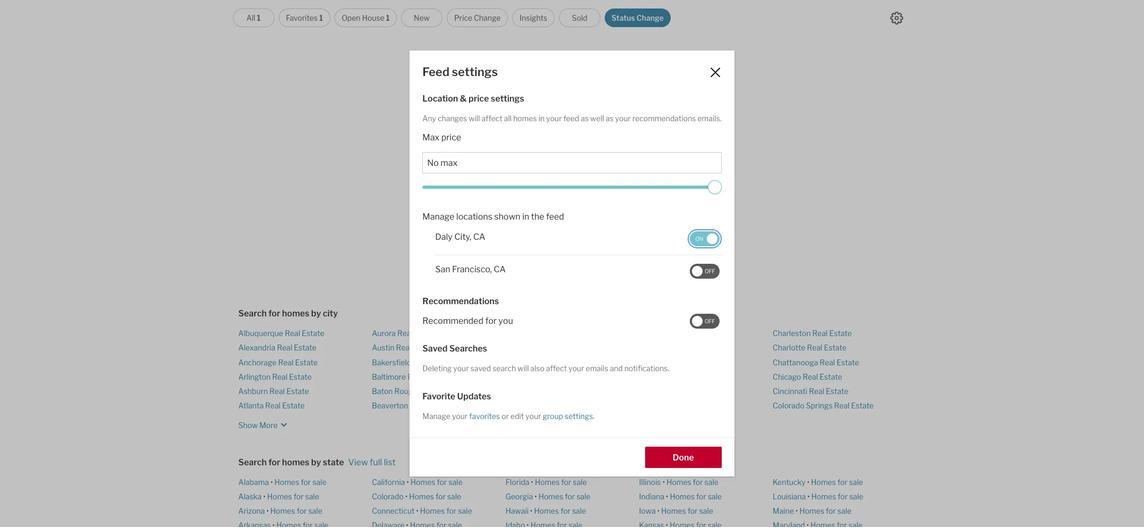 Task type: describe. For each thing, give the bounding box(es) containing it.
for for connecticut • homes for sale
[[447, 507, 457, 516]]

real right rouge
[[419, 387, 434, 396]]

location
[[423, 94, 458, 104]]

beaverton real estate link
[[372, 401, 450, 410]]

chattanooga
[[773, 358, 819, 367]]

sale for georgia • homes for sale
[[577, 492, 591, 501]]

full
[[370, 457, 382, 468]]

burlington
[[639, 372, 676, 381]]

connecticut
[[372, 507, 415, 516]]

Favorites radio
[[279, 9, 330, 27]]

homes for sale link for connecticut • homes for sale
[[420, 507, 472, 516]]

iowa • homes for sale
[[639, 507, 714, 516]]

0 vertical spatial and
[[611, 182, 626, 192]]

Max price input text field
[[427, 158, 717, 168]]

by for city
[[311, 309, 321, 319]]

hawaii
[[506, 507, 529, 516]]

1 vertical spatial and
[[610, 364, 623, 373]]

no updates found
[[519, 162, 618, 176]]

estate down deleting
[[436, 387, 458, 396]]

0 vertical spatial feed
[[564, 114, 580, 123]]

kentucky • homes for sale
[[773, 478, 864, 487]]

deleting
[[423, 364, 452, 373]]

austin real estate
[[372, 343, 436, 352]]

homes for sale link for colorado • homes for sale
[[409, 492, 461, 501]]

sale for alaska • homes for sale
[[305, 492, 319, 501]]

favorites link
[[468, 412, 502, 421]]

estate for bakersfield real estate
[[430, 358, 453, 367]]

updates
[[538, 162, 583, 176]]

New radio
[[401, 9, 443, 27]]

1 vertical spatial in
[[523, 212, 530, 222]]

indiana link
[[639, 492, 665, 501]]

favorite updates
[[423, 391, 491, 402]]

sale for louisiana • homes for sale
[[850, 492, 864, 501]]

• for colorado
[[406, 492, 408, 501]]

estate for chicago real estate
[[820, 372, 843, 381]]

list
[[384, 457, 396, 468]]

your left emails
[[569, 364, 585, 373]]

done button
[[645, 447, 722, 468]]

for left the you
[[486, 316, 497, 326]]

cincinnati real estate link
[[773, 387, 849, 396]]

homes.
[[668, 182, 697, 192]]

maine • homes for sale
[[773, 507, 852, 516]]

your left "well"
[[547, 114, 562, 123]]

show more link
[[238, 415, 291, 431]]

shown
[[495, 212, 521, 222]]

buffalo
[[639, 358, 665, 367]]

all 1
[[247, 13, 261, 22]]

sale for maine • homes for sale
[[838, 507, 852, 516]]

your right the building at the top of page
[[495, 182, 513, 192]]

boise real estate
[[506, 372, 567, 381]]

1 vertical spatial affect
[[546, 364, 567, 373]]

estate for albuquerque real estate
[[302, 329, 325, 338]]

arizona link
[[238, 507, 265, 516]]

real right also
[[548, 358, 563, 367]]

insights
[[520, 13, 548, 22]]

location & price settings
[[423, 94, 525, 104]]

real for aurora real estate
[[398, 329, 413, 338]]

real for baltimore real estate
[[408, 372, 423, 381]]

for up the albuquerque real estate link
[[269, 309, 280, 319]]

updates
[[457, 391, 491, 402]]

favorite
[[423, 391, 456, 402]]

real for beaverton real estate
[[410, 401, 425, 410]]

for for kentucky • homes for sale
[[838, 478, 848, 487]]

• for georgia
[[535, 492, 537, 501]]

bakersfield
[[372, 358, 412, 367]]

estate for atlanta real estate
[[282, 401, 305, 410]]

view full list link
[[348, 457, 396, 468]]

all
[[504, 114, 512, 123]]

real for albuquerque real estate
[[285, 329, 300, 338]]

recommendations
[[633, 114, 696, 123]]

alaska • homes for sale
[[238, 492, 319, 501]]

for for california • homes for sale
[[437, 478, 447, 487]]

california link
[[372, 478, 405, 487]]

real for cincinnati real estate
[[809, 387, 825, 396]]

Price Change radio
[[447, 9, 508, 27]]

for for iowa • homes for sale
[[688, 507, 698, 516]]

real for ashburn real estate
[[270, 387, 285, 396]]

your right "well"
[[616, 114, 631, 123]]

colorado for colorado springs real estate
[[773, 401, 805, 410]]

real right springs on the bottom of page
[[835, 401, 850, 410]]

2 vertical spatial feed
[[546, 212, 564, 222]]

you
[[499, 316, 513, 326]]

charleston real estate link
[[773, 329, 852, 338]]

• for maine
[[796, 507, 798, 516]]

sale for connecticut • homes for sale
[[458, 507, 472, 516]]

anchorage
[[238, 358, 277, 367]]

for for georgia • homes for sale
[[565, 492, 575, 501]]

city,
[[455, 232, 472, 242]]

price change
[[454, 13, 501, 22]]

the
[[531, 212, 545, 222]]

change for price change
[[474, 13, 501, 22]]

real for burlington real estate
[[677, 372, 693, 381]]

baton
[[372, 387, 393, 396]]

buffalo real estate link
[[639, 358, 706, 367]]

estate right also
[[565, 358, 587, 367]]

1 vertical spatial will
[[518, 364, 529, 373]]

1 vertical spatial settings
[[491, 94, 525, 104]]

bowie
[[639, 329, 661, 338]]

burlington real estate link
[[639, 372, 717, 381]]

recommended
[[423, 316, 484, 326]]

real for charlotte real estate
[[808, 343, 823, 352]]

state
[[323, 457, 344, 468]]

kentucky link
[[773, 478, 806, 487]]

alabama
[[238, 478, 269, 487]]

for for alaska • homes for sale
[[294, 492, 304, 501]]

your right "edit"
[[526, 412, 541, 421]]

boca raton real estate
[[506, 358, 587, 367]]

charlotte real estate
[[773, 343, 847, 352]]

2 as from the left
[[606, 114, 614, 123]]

price
[[454, 13, 473, 22]]

estate for bowie real estate
[[680, 329, 702, 338]]

estate for buffalo real estate
[[684, 358, 706, 367]]

anchorage real estate
[[238, 358, 318, 367]]

Insights radio
[[513, 9, 555, 27]]

arizona • homes for sale
[[238, 507, 323, 516]]

louisiana • homes for sale
[[773, 492, 864, 501]]

Street address, city, state, zip search field
[[434, 202, 679, 223]]

homes for illinois
[[667, 478, 692, 487]]

homes for alabama
[[275, 478, 299, 487]]

baltimore real estate link
[[372, 372, 447, 381]]

estate for anchorage real estate
[[295, 358, 318, 367]]

alexandria real estate link
[[238, 343, 317, 352]]

1 for all 1
[[257, 13, 261, 22]]

option group containing all
[[233, 9, 671, 27]]

estate for baltimore real estate
[[425, 372, 447, 381]]

iowa link
[[639, 507, 656, 516]]

homes for sale link for alabama • homes for sale
[[275, 478, 327, 487]]

favorites
[[286, 13, 318, 22]]

hawaii • homes for sale
[[506, 507, 586, 516]]

also
[[531, 364, 545, 373]]

• for alaska
[[263, 492, 266, 501]]

favorites 1
[[286, 13, 323, 22]]

connecticut • homes for sale
[[372, 507, 472, 516]]

group settings. link
[[541, 412, 595, 421]]

for for alabama • homes for sale
[[301, 478, 311, 487]]

house
[[362, 13, 385, 22]]

real for charleston real estate
[[813, 329, 828, 338]]

estate for beaverton real estate
[[427, 401, 450, 410]]

estate for ashburn real estate
[[287, 387, 309, 396]]

sale for indiana • homes for sale
[[708, 492, 722, 501]]

bakersfield real estate
[[372, 358, 453, 367]]

real for anchorage real estate
[[278, 358, 294, 367]]

show
[[238, 421, 258, 430]]

homes for sale link for hawaii • homes for sale
[[534, 507, 586, 516]]

1 vertical spatial feed
[[514, 182, 532, 192]]

aurora real estate link
[[372, 329, 437, 338]]

• for kentucky
[[808, 478, 810, 487]]

aurora
[[372, 329, 396, 338]]

changes
[[438, 114, 467, 123]]

no
[[519, 162, 535, 176]]

albuquerque
[[238, 329, 283, 338]]

• for indiana
[[666, 492, 669, 501]]

austin real estate link
[[372, 343, 436, 352]]

homes for sale link for arizona • homes for sale
[[270, 507, 323, 516]]

sale for florida • homes for sale
[[573, 478, 587, 487]]

estate for alexandria real estate
[[294, 343, 317, 352]]

ashburn real estate
[[238, 387, 309, 396]]

estate for boise real estate
[[544, 372, 567, 381]]

• for alabama
[[271, 478, 273, 487]]

change for status change
[[637, 13, 664, 22]]

homes for florida
[[535, 478, 560, 487]]

atlanta real estate
[[238, 401, 305, 410]]

sale for arizona • homes for sale
[[309, 507, 323, 516]]

california • homes for sale
[[372, 478, 463, 487]]

sale for illinois • homes for sale
[[705, 478, 719, 487]]

boca raton real estate link
[[506, 358, 587, 367]]



Task type: vqa. For each thing, say whether or not it's contained in the screenshot.
Baltimore
yes



Task type: locate. For each thing, give the bounding box(es) containing it.
homes for sale link down illinois • homes for sale
[[670, 492, 722, 501]]

1 horizontal spatial price
[[469, 94, 489, 104]]

sale down indiana • homes for sale
[[700, 507, 714, 516]]

for down kentucky • homes for sale in the bottom right of the page
[[838, 492, 848, 501]]

2 vertical spatial homes
[[282, 457, 310, 468]]

real for atlanta real estate
[[265, 401, 281, 410]]

springs
[[807, 401, 833, 410]]

maine link
[[773, 507, 794, 516]]

real for bakersfield real estate
[[413, 358, 429, 367]]

0 horizontal spatial as
[[581, 114, 589, 123]]

homes for sale link for iowa • homes for sale
[[662, 507, 714, 516]]

1 inside favorites option
[[319, 13, 323, 22]]

1 horizontal spatial 1
[[319, 13, 323, 22]]

real up burlington real estate link
[[667, 358, 682, 367]]

recommended for you
[[423, 316, 513, 326]]

found
[[585, 162, 618, 176]]

in left the
[[523, 212, 530, 222]]

colorado link
[[372, 492, 404, 501]]

All radio
[[233, 9, 274, 27]]

manage for manage your favorites or edit your group settings.
[[423, 412, 451, 421]]

real up chattanooga real estate
[[808, 343, 823, 352]]

homes up the arizona • homes for sale
[[267, 492, 292, 501]]

2 search from the top
[[238, 457, 267, 468]]

• for iowa
[[658, 507, 660, 516]]

estate for austin real estate
[[413, 343, 436, 352]]

1 right house at top left
[[386, 13, 390, 22]]

for up "alabama • homes for sale"
[[269, 457, 280, 468]]

real down baton rouge real estate
[[410, 401, 425, 410]]

estate down arlington real estate link
[[287, 387, 309, 396]]

0 horizontal spatial affect
[[482, 114, 503, 123]]

start
[[440, 182, 460, 192]]

homes up "alabama • homes for sale"
[[282, 457, 310, 468]]

affect
[[482, 114, 503, 123], [546, 364, 567, 373]]

for down indiana • homes for sale
[[688, 507, 698, 516]]

homes for sale link for kentucky • homes for sale
[[812, 478, 864, 487]]

0 horizontal spatial change
[[474, 13, 501, 22]]

estate down charlotte real estate at the bottom right
[[837, 358, 860, 367]]

colorado springs real estate link
[[773, 401, 874, 410]]

as left "well"
[[581, 114, 589, 123]]

group
[[543, 412, 564, 421]]

for for louisiana • homes for sale
[[838, 492, 848, 501]]

as
[[581, 114, 589, 123], [606, 114, 614, 123]]

homes for kentucky
[[812, 478, 836, 487]]

2 vertical spatial by
[[311, 457, 321, 468]]

ca right francisco,
[[494, 265, 506, 275]]

settings up the all
[[491, 94, 525, 104]]

for for hawaii • homes for sale
[[561, 507, 571, 516]]

0 vertical spatial search
[[238, 309, 267, 319]]

sale up indiana • homes for sale
[[705, 478, 719, 487]]

bowie real estate link
[[639, 329, 702, 338]]

or
[[502, 412, 509, 421]]

feed right the
[[546, 212, 564, 222]]

ca for san francisco, ca
[[494, 265, 506, 275]]

estate for burlington real estate
[[694, 372, 717, 381]]

manage
[[423, 212, 455, 222], [423, 412, 451, 421]]

1 horizontal spatial as
[[606, 114, 614, 123]]

real down aurora real estate link
[[396, 343, 412, 352]]

1 vertical spatial price
[[442, 133, 461, 143]]

in right the all
[[539, 114, 545, 123]]

by left state
[[311, 457, 321, 468]]

1 vertical spatial by
[[311, 309, 321, 319]]

• for louisiana
[[808, 492, 810, 501]]

louisiana
[[773, 492, 806, 501]]

rouge
[[395, 387, 417, 396]]

chicago real estate
[[773, 372, 843, 381]]

homes for city
[[282, 309, 310, 319]]

deleting your saved search will also affect your emails and notifications.
[[423, 364, 670, 373]]

affect left the all
[[482, 114, 503, 123]]

real down alexandria real estate
[[278, 358, 294, 367]]

homes for sale link for georgia • homes for sale
[[539, 492, 591, 501]]

daly city, ca
[[435, 232, 486, 242]]

indiana
[[639, 492, 665, 501]]

your left saved
[[454, 364, 469, 373]]

sale down colorado • homes for sale
[[458, 507, 472, 516]]

1 right all
[[257, 13, 261, 22]]

1 horizontal spatial in
[[539, 114, 545, 123]]

real down "search for homes by city"
[[285, 329, 300, 338]]

0 vertical spatial colorado
[[773, 401, 805, 410]]

0 vertical spatial homes
[[514, 114, 537, 123]]

boca
[[506, 358, 524, 367]]

0 vertical spatial settings
[[452, 65, 498, 79]]

1 vertical spatial ca
[[494, 265, 506, 275]]

for down alaska • homes for sale
[[297, 507, 307, 516]]

2 manage from the top
[[423, 412, 451, 421]]

homes right the all
[[514, 114, 537, 123]]

will down location & price settings
[[469, 114, 480, 123]]

estate for arlington real estate
[[289, 372, 312, 381]]

1 change from the left
[[474, 13, 501, 22]]

0 vertical spatial price
[[469, 94, 489, 104]]

homes down illinois • homes for sale
[[670, 492, 695, 501]]

for up connecticut • homes for sale
[[436, 492, 446, 501]]

estate up saved
[[415, 329, 437, 338]]

search
[[238, 309, 267, 319], [238, 457, 267, 468]]

1 vertical spatial search
[[238, 457, 267, 468]]

sale for alabama • homes for sale
[[313, 478, 327, 487]]

0 vertical spatial manage
[[423, 212, 455, 222]]

colorado down california link
[[372, 492, 404, 501]]

daly
[[435, 232, 453, 242]]

Open House radio
[[335, 9, 397, 27]]

in
[[539, 114, 545, 123], [523, 212, 530, 222]]

• for florida
[[531, 478, 534, 487]]

sale for iowa • homes for sale
[[700, 507, 714, 516]]

for
[[269, 309, 280, 319], [486, 316, 497, 326], [269, 457, 280, 468], [301, 478, 311, 487], [437, 478, 447, 487], [562, 478, 572, 487], [693, 478, 703, 487], [838, 478, 848, 487], [294, 492, 304, 501], [436, 492, 446, 501], [565, 492, 575, 501], [697, 492, 707, 501], [838, 492, 848, 501], [297, 507, 307, 516], [447, 507, 457, 516], [561, 507, 571, 516], [688, 507, 698, 516], [826, 507, 836, 516]]

your down favorite updates
[[452, 412, 468, 421]]

by for state
[[311, 457, 321, 468]]

1 as from the left
[[581, 114, 589, 123]]

san
[[435, 265, 451, 275]]

favorites
[[469, 412, 500, 421]]

charlotte real estate link
[[773, 343, 847, 352]]

real for chattanooga real estate
[[820, 358, 836, 367]]

real for buffalo real estate
[[667, 358, 682, 367]]

estate for charleston real estate
[[830, 329, 852, 338]]

change inside radio
[[637, 13, 664, 22]]

0 horizontal spatial in
[[523, 212, 530, 222]]

2 1 from the left
[[319, 13, 323, 22]]

manage for manage locations shown in the feed
[[423, 212, 455, 222]]

homes for state
[[282, 457, 310, 468]]

0 vertical spatial ca
[[474, 232, 486, 242]]

estate down ashburn real estate link
[[282, 401, 305, 410]]

manage up daly
[[423, 212, 455, 222]]

georgia link
[[506, 492, 533, 501]]

1 for favorites 1
[[319, 13, 323, 22]]

and
[[611, 182, 626, 192], [610, 364, 623, 373]]

building
[[462, 182, 493, 192]]

for for florida • homes for sale
[[562, 478, 572, 487]]

• right hawaii
[[531, 507, 533, 516]]

estate up colorado springs real estate link
[[826, 387, 849, 396]]

baltimore
[[372, 372, 406, 381]]

estate for charlotte real estate
[[824, 343, 847, 352]]

search up albuquerque
[[238, 309, 267, 319]]

0 vertical spatial will
[[469, 114, 480, 123]]

search for search for homes by state view full list
[[238, 457, 267, 468]]

aurora real estate
[[372, 329, 437, 338]]

estate down saved
[[430, 358, 453, 367]]

sale for hawaii • homes for sale
[[572, 507, 586, 516]]

real up baton rouge real estate
[[408, 372, 423, 381]]

will
[[469, 114, 480, 123], [518, 364, 529, 373]]

Sold radio
[[559, 9, 601, 27]]

sale up "georgia • homes for sale"
[[573, 478, 587, 487]]

feed settings
[[423, 65, 498, 79]]

atlanta
[[238, 401, 264, 410]]

arlington real estate
[[238, 372, 312, 381]]

1 horizontal spatial change
[[637, 13, 664, 22]]

by left city
[[311, 309, 321, 319]]

sale down kentucky • homes for sale in the bottom right of the page
[[850, 492, 864, 501]]

by
[[534, 182, 544, 192], [311, 309, 321, 319], [311, 457, 321, 468]]

option group
[[233, 9, 671, 27]]

real for boise real estate
[[527, 372, 542, 381]]

estate right springs on the bottom of page
[[852, 401, 874, 410]]

for for illinois • homes for sale
[[693, 478, 703, 487]]

• right indiana
[[666, 492, 669, 501]]

Status Change radio
[[605, 9, 671, 27]]

homes
[[275, 478, 299, 487], [411, 478, 436, 487], [535, 478, 560, 487], [667, 478, 692, 487], [812, 478, 836, 487], [267, 492, 292, 501], [409, 492, 434, 501], [539, 492, 564, 501], [670, 492, 695, 501], [812, 492, 837, 501], [270, 507, 295, 516], [420, 507, 445, 516], [534, 507, 559, 516], [662, 507, 686, 516], [800, 507, 825, 516]]

sale for kentucky • homes for sale
[[850, 478, 864, 487]]

sale for california • homes for sale
[[449, 478, 463, 487]]

search up alabama link
[[238, 457, 267, 468]]

1 horizontal spatial will
[[518, 364, 529, 373]]

boise
[[506, 372, 525, 381]]

real for austin real estate
[[396, 343, 412, 352]]

buffalo real estate
[[639, 358, 706, 367]]

will left also
[[518, 364, 529, 373]]

homes for hawaii
[[534, 507, 559, 516]]

• up colorado • homes for sale
[[407, 478, 409, 487]]

bowie real estate
[[639, 329, 702, 338]]

0 horizontal spatial colorado
[[372, 492, 404, 501]]

• for arizona
[[267, 507, 269, 516]]

sale down "alabama • homes for sale"
[[305, 492, 319, 501]]

status change
[[612, 13, 664, 22]]

1 1 from the left
[[257, 13, 261, 22]]

feed
[[564, 114, 580, 123], [514, 182, 532, 192], [546, 212, 564, 222]]

searches
[[450, 344, 487, 354]]

1 inside open house option
[[386, 13, 390, 22]]

0 vertical spatial in
[[539, 114, 545, 123]]

sale for colorado • homes for sale
[[447, 492, 461, 501]]

estate down chattanooga real estate link
[[820, 372, 843, 381]]

homes for indiana
[[670, 492, 695, 501]]

homes for sale link down "georgia • homes for sale"
[[534, 507, 586, 516]]

homes for sale link down colorado • homes for sale
[[420, 507, 472, 516]]

• for hawaii
[[531, 507, 533, 516]]

homes for sale link for california • homes for sale
[[411, 478, 463, 487]]

ca for daly city, ca
[[474, 232, 486, 242]]

0 vertical spatial affect
[[482, 114, 503, 123]]

homes for georgia
[[539, 492, 564, 501]]

open
[[342, 13, 361, 22]]

1 inside all 'radio'
[[257, 13, 261, 22]]

chicago real estate link
[[773, 372, 843, 381]]

change inside option
[[474, 13, 501, 22]]

favoriting
[[628, 182, 666, 192]]

beaverton real estate
[[372, 401, 450, 410]]

real down charlotte real estate at the bottom right
[[820, 358, 836, 367]]

florida
[[506, 478, 530, 487]]

0 horizontal spatial price
[[442, 133, 461, 143]]

for for colorado • homes for sale
[[436, 492, 446, 501]]

baltimore real estate
[[372, 372, 447, 381]]

maine
[[773, 507, 794, 516]]

affect right also
[[546, 364, 567, 373]]

• for illinois
[[663, 478, 665, 487]]

homes up alaska • homes for sale
[[275, 478, 299, 487]]

estate down baton rouge real estate
[[427, 401, 450, 410]]

2 horizontal spatial 1
[[386, 13, 390, 22]]

0 vertical spatial by
[[534, 182, 544, 192]]

search for homes by state view full list
[[238, 457, 396, 468]]

saved
[[423, 344, 448, 354]]

ashburn real estate link
[[238, 387, 309, 396]]

1 vertical spatial colorado
[[372, 492, 404, 501]]

real for arlington real estate
[[272, 372, 288, 381]]

1 horizontal spatial colorado
[[773, 401, 805, 410]]

sale
[[313, 478, 327, 487], [449, 478, 463, 487], [573, 478, 587, 487], [705, 478, 719, 487], [850, 478, 864, 487], [305, 492, 319, 501], [447, 492, 461, 501], [577, 492, 591, 501], [708, 492, 722, 501], [850, 492, 864, 501], [309, 507, 323, 516], [458, 507, 472, 516], [572, 507, 586, 516], [700, 507, 714, 516], [838, 507, 852, 516]]

homes for sale link up "georgia • homes for sale"
[[535, 478, 587, 487]]

homes for sale link for maine • homes for sale
[[800, 507, 852, 516]]

real down 'ashburn real estate'
[[265, 401, 281, 410]]

estate down buffalo real estate
[[694, 372, 717, 381]]

homes down alaska • homes for sale
[[270, 507, 295, 516]]

• down colorado • homes for sale
[[416, 507, 419, 516]]

for up "georgia • homes for sale"
[[562, 478, 572, 487]]

locations
[[457, 212, 493, 222]]

price right & at the top of the page
[[469, 94, 489, 104]]

bakersfield real estate link
[[372, 358, 453, 367]]

Max price slider range field
[[423, 181, 722, 194]]

show more
[[238, 421, 278, 430]]

homes for sale link for indiana • homes for sale
[[670, 492, 722, 501]]

search for search for homes by city
[[238, 309, 267, 319]]

homes for connecticut
[[420, 507, 445, 516]]

notifications.
[[625, 364, 670, 373]]

• up alaska • homes for sale
[[271, 478, 273, 487]]

homes for sale link down indiana • homes for sale
[[662, 507, 714, 516]]

1 vertical spatial manage
[[423, 412, 451, 421]]

boise real estate link
[[506, 372, 567, 381]]

homes up "georgia • homes for sale"
[[535, 478, 560, 487]]

1 vertical spatial homes
[[282, 309, 310, 319]]

1 horizontal spatial affect
[[546, 364, 567, 373]]

for for indiana • homes for sale
[[697, 492, 707, 501]]

for up colorado • homes for sale
[[437, 478, 447, 487]]

real for bowie real estate
[[663, 329, 678, 338]]

1 manage from the top
[[423, 212, 455, 222]]

• right florida link
[[531, 478, 534, 487]]

estate down city
[[302, 329, 325, 338]]

colorado
[[773, 401, 805, 410], [372, 492, 404, 501]]

0 horizontal spatial ca
[[474, 232, 486, 242]]

3 1 from the left
[[386, 13, 390, 22]]

1 search from the top
[[238, 309, 267, 319]]

illinois link
[[639, 478, 661, 487]]

real for chicago real estate
[[803, 372, 819, 381]]

homes down "louisiana • homes for sale"
[[800, 507, 825, 516]]

real up charlotte real estate link
[[813, 329, 828, 338]]

real up austin real estate link
[[398, 329, 413, 338]]

real up springs on the bottom of page
[[809, 387, 825, 396]]

homes for sale link for louisiana • homes for sale
[[812, 492, 864, 501]]

homes for sale link for florida • homes for sale
[[535, 478, 587, 487]]

homes for sale link down search for homes by state view full list
[[275, 478, 327, 487]]

for down "georgia • homes for sale"
[[561, 507, 571, 516]]

homes for sale link down "louisiana • homes for sale"
[[800, 507, 852, 516]]

estate for aurora real estate
[[415, 329, 437, 338]]

for for maine • homes for sale
[[826, 507, 836, 516]]

colorado for colorado • homes for sale
[[372, 492, 404, 501]]

cincinnati
[[773, 387, 808, 396]]

• right alaska link
[[263, 492, 266, 501]]

colorado down cincinnati
[[773, 401, 805, 410]]

2 change from the left
[[637, 13, 664, 22]]

estate up charlotte real estate link
[[830, 329, 852, 338]]

searches
[[573, 182, 609, 192]]

florida • homes for sale
[[506, 478, 587, 487]]

estate up favorite
[[425, 372, 447, 381]]

0 horizontal spatial 1
[[257, 13, 261, 22]]

• right georgia link
[[535, 492, 537, 501]]

settings.
[[565, 412, 595, 421]]

homes up connecticut • homes for sale
[[409, 492, 434, 501]]

charleston real estate
[[773, 329, 852, 338]]

baton rouge real estate
[[372, 387, 458, 396]]

homes for sale link down alaska • homes for sale
[[270, 507, 323, 516]]

by left saving
[[534, 182, 544, 192]]

1 horizontal spatial ca
[[494, 265, 506, 275]]

estate for cincinnati real estate
[[826, 387, 849, 396]]

homes down kentucky • homes for sale in the bottom right of the page
[[812, 492, 837, 501]]

&
[[460, 94, 467, 104]]

homes down florida • homes for sale
[[539, 492, 564, 501]]

0 horizontal spatial will
[[469, 114, 480, 123]]

homes for iowa
[[662, 507, 686, 516]]

arlington
[[238, 372, 271, 381]]

estate up burlington real estate
[[684, 358, 706, 367]]

real down the albuquerque real estate link
[[277, 343, 292, 352]]

• right 'arizona' link at the left of page
[[267, 507, 269, 516]]

sale down alaska • homes for sale
[[309, 507, 323, 516]]

and right emails
[[610, 364, 623, 373]]

• for connecticut
[[416, 507, 419, 516]]

illinois
[[639, 478, 661, 487]]



